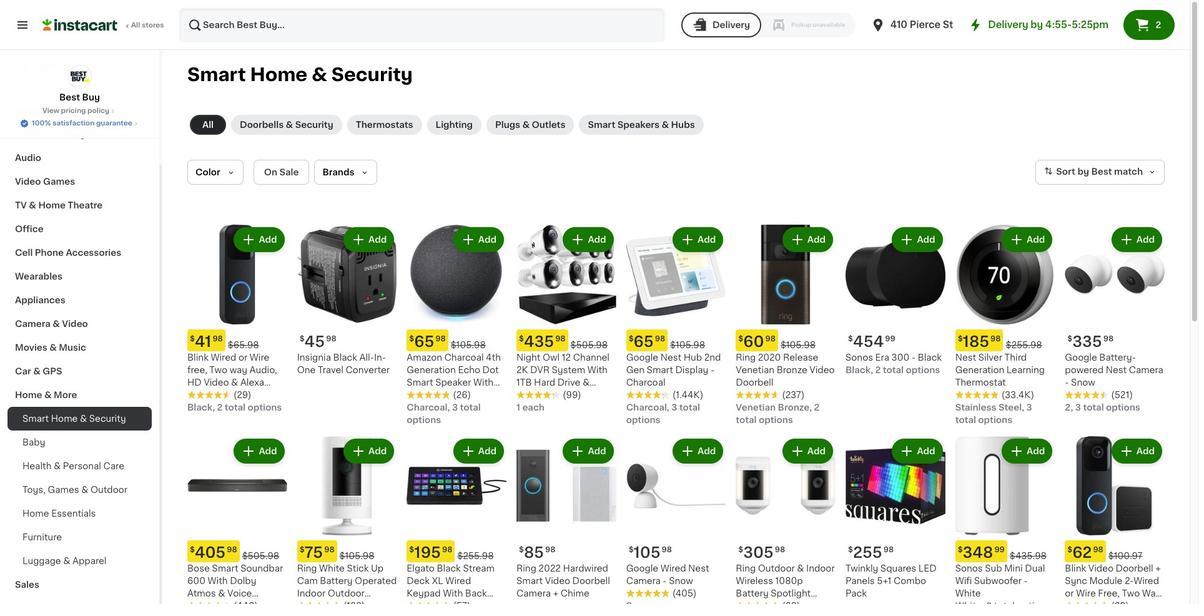 Task type: describe. For each thing, give the bounding box(es) containing it.
wired inside blink video doorbell + sync module 2-wired or wire free, two way audio, hd vide
[[1134, 578, 1160, 586]]

furniture link
[[7, 526, 152, 550]]

echo
[[458, 366, 480, 375]]

$105.98 for $ 65 98 $105.98 amazon charcoal 4th generation echo dot smart speaker with premium sound, smart home hub & alexa
[[451, 341, 486, 350]]

games for video
[[43, 177, 75, 186]]

travel
[[318, 366, 344, 375]]

view pricing policy link
[[42, 106, 117, 116]]

service type group
[[682, 12, 856, 37]]

product group containing 435
[[517, 225, 616, 414]]

ring for ring 2022 hardwired smart video doorbell camera + chime
[[517, 565, 537, 574]]

add for google battery- powered nest camera - snow
[[1137, 236, 1155, 244]]

& inside $ 435 98 $505.98 night owl 12 channel 2k dvr system with 1tb hard drive & wired 2k cameras - white
[[583, 378, 590, 387]]

100%
[[32, 120, 51, 127]]

plugs
[[495, 121, 521, 129]]

wire inside blink video doorbell + sync module 2-wired or wire free, two way audio, hd vide
[[1077, 590, 1096, 599]]

guarantee
[[96, 120, 132, 127]]

it
[[55, 37, 61, 46]]

410 pierce st button
[[871, 7, 954, 42]]

98 inside $ 65 98 $105.98 google nest hub 2nd gen smart display - charcoal
[[655, 335, 665, 343]]

0 vertical spatial lighting
[[436, 121, 473, 129]]

ring for ring white stick up cam battery operated indoor outdoor security camera
[[297, 565, 317, 574]]

cameras
[[558, 391, 598, 400]]

$ for 454
[[848, 335, 853, 343]]

$ for 255
[[848, 547, 853, 554]]

video inside the ring 2022 hardwired smart video doorbell camera + chime
[[545, 578, 570, 586]]

all for all
[[202, 121, 214, 129]]

add button for google nest hub 2nd gen smart display - charcoal
[[674, 229, 722, 251]]

security up thermostats link
[[332, 66, 413, 84]]

& inside blink wired or wire free, two way audio, hd video & alexa enabled video doorbell - black
[[231, 378, 238, 387]]

converter
[[346, 366, 390, 375]]

98 inside "$ 65 98 $105.98 amazon charcoal 4th generation echo dot smart speaker with premium sound, smart home hub & alexa"
[[436, 335, 446, 343]]

indoor inside ring outdoor & indoor wireless 1080p battery spotlight surveillance camer
[[807, 565, 835, 574]]

3 for google nest hub 2nd gen smart display - charcoal
[[672, 403, 678, 412]]

product group containing 405
[[187, 437, 287, 605]]

$435.98
[[1010, 553, 1047, 561]]

$ for 335
[[1068, 335, 1073, 343]]

99 for 454
[[886, 335, 896, 343]]

white inside sonos sub mini dual wifi subwoofer - white
[[956, 590, 981, 599]]

add for sonos sub mini dual wifi subwoofer - white
[[1027, 447, 1045, 456]]

add button for night owl 12 channel 2k dvr system with 1tb hard drive & wired 2k cameras - white
[[564, 229, 613, 251]]

(33.4k)
[[1002, 391, 1035, 400]]

options down (29)
[[248, 403, 282, 412]]

generation inside nest silver third generation learning thermostat
[[956, 366, 1005, 375]]

best buy link
[[59, 65, 100, 104]]

generation inside "$ 65 98 $105.98 amazon charcoal 4th generation echo dot smart speaker with premium sound, smart home hub & alexa"
[[407, 366, 456, 375]]

module
[[1090, 578, 1123, 586]]

product group containing 335
[[1065, 225, 1165, 414]]

- inside "google wired nest camera - snow"
[[663, 578, 667, 586]]

toys, games & outdoor
[[22, 486, 127, 495]]

add button for ring white stick up cam battery operated indoor outdoor security camera
[[345, 440, 393, 463]]

98 inside $ 60 98 $105.98 ring 2020 release venetian bronze video doorbell
[[766, 335, 776, 343]]

0 horizontal spatial $505.98
[[242, 553, 279, 561]]

all stores
[[131, 22, 164, 29]]

options inside sonos era 300 - black black, 2 total options
[[906, 366, 941, 375]]

battery inside ring outdoor & indoor wireless 1080p battery spotlight surveillance camer
[[736, 590, 769, 599]]

home down car
[[15, 391, 42, 400]]

$ for 105
[[629, 547, 634, 554]]

security right doorbells
[[295, 121, 333, 129]]

total inside the venetian bronze, 2 total options
[[736, 416, 757, 425]]

ring outdoor & indoor wireless 1080p battery spotlight surveillance camer
[[736, 565, 835, 605]]

Best match Sort by field
[[1036, 160, 1165, 185]]

two inside blink video doorbell + sync module 2-wired or wire free, two way audio, hd vide
[[1122, 590, 1140, 599]]

cables & chargers
[[15, 130, 100, 139]]

smart home & security inside smart home & security link
[[22, 415, 126, 424]]

wired inside elgato black stream deck xl wired keypad with back lighting
[[446, 578, 471, 586]]

alexa inside "$ 65 98 $105.98 amazon charcoal 4th generation echo dot smart speaker with premium sound, smart home hub & alexa"
[[407, 416, 431, 425]]

xl
[[432, 578, 443, 586]]

& inside "link"
[[54, 462, 61, 471]]

2 inside sonos era 300 - black black, 2 total options
[[876, 366, 881, 375]]

cables & chargers link
[[7, 122, 152, 146]]

4:55-
[[1046, 20, 1072, 29]]

$ inside $ 435 98 $505.98 night owl 12 channel 2k dvr system with 1tb hard drive & wired 2k cameras - white
[[519, 335, 524, 343]]

add button for google battery- powered nest camera - snow
[[1113, 229, 1162, 251]]

way
[[1143, 590, 1162, 599]]

$ 405 98
[[190, 546, 237, 561]]

camera & video link
[[7, 312, 152, 336]]

305
[[744, 546, 774, 561]]

luggage & apparel
[[22, 557, 106, 566]]

3 for amazon charcoal 4th generation echo dot smart speaker with premium sound, smart home hub & alexa
[[452, 403, 458, 412]]

lists
[[35, 62, 57, 71]]

$105.98 for $ 65 98 $105.98 google nest hub 2nd gen smart display - charcoal
[[670, 341, 706, 350]]

add button for insignia black all-in- one travel converter
[[345, 229, 393, 251]]

0 vertical spatial smart home & security
[[187, 66, 413, 84]]

best buy logo image
[[68, 65, 92, 89]]

add button for ring 2022 hardwired smart video doorbell camera + chime
[[564, 440, 613, 463]]

- inside bose smart soundbar 600 with dolby atmos & voice assistant - black
[[230, 603, 234, 605]]

blink wired or wire free, two way audio, hd video & alexa enabled video doorbell - black
[[187, 353, 277, 412]]

blink for 41
[[187, 353, 209, 362]]

charcoal inside $ 65 98 $105.98 google nest hub 2nd gen smart display - charcoal
[[626, 378, 666, 387]]

98 inside $ 435 98 $505.98 night owl 12 channel 2k dvr system with 1tb hard drive & wired 2k cameras - white
[[556, 335, 566, 343]]

care
[[103, 462, 124, 471]]

98 for 75
[[324, 547, 335, 554]]

add button for google wired nest camera - snow
[[674, 440, 722, 463]]

outdoor inside ring outdoor & indoor wireless 1080p battery spotlight surveillance camer
[[758, 565, 795, 574]]

or inside blink video doorbell + sync module 2-wired or wire free, two way audio, hd vide
[[1065, 590, 1074, 599]]

by for delivery
[[1031, 20, 1044, 29]]

2, 3 total options
[[1065, 403, 1141, 412]]

$185.98 original price: $255.98 element
[[956, 330, 1055, 352]]

delivery for delivery
[[713, 21, 750, 29]]

snow inside "google wired nest camera - snow"
[[669, 578, 693, 586]]

camera inside google battery- powered nest camera - snow
[[1129, 366, 1164, 375]]

$505.98 inside $ 435 98 $505.98 night owl 12 channel 2k dvr system with 1tb hard drive & wired 2k cameras - white
[[571, 341, 608, 350]]

$105.98 up stick
[[340, 553, 375, 561]]

personal
[[63, 462, 101, 471]]

smart up baby
[[22, 415, 49, 424]]

add for ring outdoor & indoor wireless 1080p battery spotlight surveillance camer
[[808, 447, 826, 456]]

wired inside "google wired nest camera - snow"
[[661, 565, 686, 574]]

add for google wired nest camera - snow
[[698, 447, 716, 456]]

0 horizontal spatial black,
[[187, 403, 215, 412]]

- inside sonos era 300 - black black, 2 total options
[[912, 353, 916, 362]]

up
[[371, 565, 384, 574]]

audio
[[15, 154, 41, 162]]

home down more
[[51, 415, 78, 424]]

camera inside the ring 2022 hardwired smart video doorbell camera + chime
[[517, 590, 551, 599]]

2nd
[[705, 353, 721, 362]]

outdoor inside ring white stick up cam battery operated indoor outdoor security camera
[[328, 590, 365, 599]]

smart inside $ 65 98 $105.98 google nest hub 2nd gen smart display - charcoal
[[647, 366, 673, 375]]

nest inside "google wired nest camera - snow"
[[689, 565, 710, 574]]

plugs & outlets
[[495, 121, 566, 129]]

454
[[853, 335, 884, 349]]

black inside elgato black stream deck xl wired keypad with back lighting
[[437, 565, 461, 574]]

add button for sonos sub mini dual wifi subwoofer - white
[[1003, 440, 1052, 463]]

add for ring white stick up cam battery operated indoor outdoor security camera
[[369, 447, 387, 456]]

(99)
[[563, 391, 581, 400]]

$65.98 original price: $105.98 element for $ 65 98 $105.98 amazon charcoal 4th generation echo dot smart speaker with premium sound, smart home hub & alexa
[[407, 330, 507, 352]]

98 for 105
[[662, 547, 672, 554]]

battery-
[[1100, 353, 1136, 362]]

smart inside the ring 2022 hardwired smart video doorbell camera + chime
[[517, 578, 543, 586]]

essentials
[[51, 510, 96, 519]]

venetian inside the venetian bronze, 2 total options
[[736, 403, 776, 412]]

- inside $ 65 98 $105.98 google nest hub 2nd gen smart display - charcoal
[[711, 366, 715, 375]]

$ inside $ 65 98 $105.98 google nest hub 2nd gen smart display - charcoal
[[629, 335, 634, 343]]

smart inside bose smart soundbar 600 with dolby atmos & voice assistant - black
[[212, 565, 238, 574]]

premium
[[407, 391, 446, 400]]

wire inside blink wired or wire free, two way audio, hd video & alexa enabled video doorbell - black
[[250, 353, 269, 362]]

3 inside stainless steel, 3 total options
[[1027, 403, 1033, 412]]

0 vertical spatial outdoor
[[91, 486, 127, 495]]

charcoal inside "$ 65 98 $105.98 amazon charcoal 4th generation echo dot smart speaker with premium sound, smart home hub & alexa"
[[445, 353, 484, 362]]

sync
[[1065, 578, 1088, 586]]

or inside blink wired or wire free, two way audio, hd video & alexa enabled video doorbell - black
[[239, 353, 248, 362]]

$ 65 98 $105.98 google nest hub 2nd gen smart display - charcoal
[[626, 335, 721, 387]]

pierce
[[910, 20, 941, 29]]

home down the video games
[[38, 201, 66, 210]]

195
[[414, 546, 441, 561]]

camera inside ring white stick up cam battery operated indoor outdoor security camera
[[336, 603, 371, 605]]

twinkly
[[846, 565, 879, 574]]

hubs
[[671, 121, 695, 129]]

assistant
[[187, 603, 228, 605]]

options down premium
[[407, 416, 441, 425]]

nest inside google battery- powered nest camera - snow
[[1106, 366, 1127, 375]]

dual
[[1025, 565, 1046, 574]]

add button for nest silver third generation learning thermostat
[[1003, 229, 1052, 251]]

charcoal, 3 total options for $ 65 98 $105.98 google nest hub 2nd gen smart display - charcoal
[[626, 403, 700, 425]]

add for night owl 12 channel 2k dvr system with 1tb hard drive & wired 2k cameras - white
[[588, 236, 606, 244]]

& inside "$ 65 98 $105.98 amazon charcoal 4th generation echo dot smart speaker with premium sound, smart home hub & alexa"
[[485, 403, 492, 412]]

65 for $ 65 98 $105.98 amazon charcoal 4th generation echo dot smart speaker with premium sound, smart home hub & alexa
[[414, 335, 434, 349]]

$65.98 original price: $105.98 element for $ 65 98 $105.98 google nest hub 2nd gen smart display - charcoal
[[626, 330, 726, 352]]

add for elgato black stream deck xl wired keypad with back lighting
[[478, 447, 497, 456]]

405
[[195, 546, 226, 561]]

mini
[[1005, 565, 1023, 574]]

$435.98 original price: $505.98 element
[[517, 330, 616, 352]]

home down toys,
[[22, 510, 49, 519]]

$ 60 98 $105.98 ring 2020 release venetian bronze video doorbell
[[736, 335, 835, 387]]

audio, inside blink wired or wire free, two way audio, hd video & alexa enabled video doorbell - black
[[250, 366, 277, 375]]

venetian inside $ 60 98 $105.98 ring 2020 release venetian bronze video doorbell
[[736, 366, 775, 375]]

thermostats
[[356, 121, 413, 129]]

cam
[[297, 578, 318, 586]]

movies & music
[[15, 344, 86, 352]]

hardwired
[[563, 565, 608, 574]]

cell
[[15, 249, 33, 257]]

$ for 195
[[409, 547, 414, 554]]

wearables link
[[7, 265, 152, 289]]

st
[[943, 20, 954, 29]]

stainless
[[956, 403, 997, 412]]

all for all stores
[[131, 22, 140, 29]]

0 vertical spatial 2k
[[517, 366, 528, 375]]

$ 454 99
[[848, 335, 896, 349]]

smart up premium
[[407, 378, 433, 387]]

smart up all link
[[187, 66, 246, 84]]

video down audio
[[15, 177, 41, 186]]

audio link
[[7, 146, 152, 170]]

$405.98 original price: $505.98 element
[[187, 541, 287, 563]]

335
[[1073, 335, 1103, 349]]

one
[[297, 366, 316, 375]]

amazon
[[407, 353, 442, 362]]

2022
[[539, 565, 561, 574]]

insignia
[[297, 353, 331, 362]]

100% satisfaction guarantee button
[[19, 116, 140, 129]]

wired inside $ 435 98 $505.98 night owl 12 channel 2k dvr system with 1tb hard drive & wired 2k cameras - white
[[517, 391, 542, 400]]

operated
[[355, 578, 397, 586]]

60
[[744, 335, 764, 349]]

chime
[[561, 590, 590, 599]]

channel
[[573, 353, 610, 362]]

nest inside nest silver third generation learning thermostat
[[956, 353, 977, 362]]

+ inside the ring 2022 hardwired smart video doorbell camera + chime
[[553, 590, 559, 599]]

product group containing 348
[[956, 437, 1055, 605]]

total inside sonos era 300 - black black, 2 total options
[[883, 366, 904, 375]]

smart left speakers
[[588, 121, 616, 129]]

best for best match
[[1092, 168, 1112, 176]]

sonos for subwoofer
[[956, 565, 983, 574]]

- inside google battery- powered nest camera - snow
[[1065, 378, 1069, 387]]

google for 335
[[1065, 353, 1098, 362]]

hd inside blink video doorbell + sync module 2-wired or wire free, two way audio, hd vide
[[1095, 603, 1110, 605]]

cell phone accessories link
[[7, 241, 152, 265]]

98 for 45
[[326, 335, 337, 343]]

black, 2 total options
[[187, 403, 282, 412]]

98 for 335
[[1104, 335, 1114, 343]]

99 for 348
[[995, 547, 1005, 554]]

black inside blink wired or wire free, two way audio, hd video & alexa enabled video doorbell - black
[[233, 403, 257, 412]]

sub
[[985, 565, 1003, 574]]

98 for 85
[[545, 547, 556, 554]]

camera inside "google wired nest camera - snow"
[[626, 578, 661, 586]]

wired inside blink wired or wire free, two way audio, hd video & alexa enabled video doorbell - black
[[211, 353, 236, 362]]

add for nest silver third generation learning thermostat
[[1027, 236, 1045, 244]]

options inside the venetian bronze, 2 total options
[[759, 416, 793, 425]]

black inside insignia black all-in- one travel converter
[[333, 353, 357, 362]]

$75.98 original price: $105.98 element
[[297, 541, 397, 563]]

charcoal, 3 total options for $ 65 98 $105.98 amazon charcoal 4th generation echo dot smart speaker with premium sound, smart home hub & alexa
[[407, 403, 481, 425]]

audio, inside blink video doorbell + sync module 2-wired or wire free, two way audio, hd vide
[[1065, 603, 1093, 605]]

baby link
[[7, 431, 152, 455]]

$ 105 98
[[629, 546, 672, 561]]

add for blink wired or wire free, two way audio, hd video & alexa enabled video doorbell - black
[[259, 236, 277, 244]]

all-
[[360, 353, 374, 362]]

best for best buy
[[59, 93, 80, 102]]

options down gen in the right of the page
[[626, 416, 661, 425]]

instacart logo image
[[42, 17, 117, 32]]

car & gps
[[15, 367, 62, 376]]

nest inside $ 65 98 $105.98 google nest hub 2nd gen smart display - charcoal
[[661, 353, 682, 362]]

two inside blink wired or wire free, two way audio, hd video & alexa enabled video doorbell - black
[[210, 366, 227, 375]]

product group containing 185
[[956, 225, 1055, 427]]

home inside "$ 65 98 $105.98 amazon charcoal 4th generation echo dot smart speaker with premium sound, smart home hub & alexa"
[[436, 403, 462, 412]]

1
[[517, 403, 520, 412]]

- inside blink wired or wire free, two way audio, hd video & alexa enabled video doorbell - black
[[227, 403, 231, 412]]

$ inside $ 60 98 $105.98 ring 2020 release venetian bronze video doorbell
[[739, 335, 744, 343]]

accessories
[[66, 249, 121, 257]]

smart down premium
[[407, 403, 433, 412]]

doorbell inside blink wired or wire free, two way audio, hd video & alexa enabled video doorbell - black
[[187, 403, 225, 412]]

google wired nest camera - snow
[[626, 565, 710, 586]]

& inside bose smart soundbar 600 with dolby atmos & voice assistant - black
[[218, 590, 225, 599]]



Task type: vqa. For each thing, say whether or not it's contained in the screenshot.
the $ corresponding to 185
yes



Task type: locate. For each thing, give the bounding box(es) containing it.
security up the baby link
[[89, 415, 126, 424]]

smart home & security link
[[7, 407, 152, 431]]

& inside 'link'
[[33, 367, 41, 376]]

99 inside $ 348 99
[[995, 547, 1005, 554]]

camera
[[15, 320, 51, 329], [1129, 366, 1164, 375], [626, 578, 661, 586], [517, 590, 551, 599], [336, 603, 371, 605]]

add button for ring 2020 release venetian bronze video doorbell
[[784, 229, 832, 251]]

0 vertical spatial +
[[1156, 565, 1161, 574]]

1 65 from the left
[[414, 335, 434, 349]]

audio,
[[250, 366, 277, 375], [1065, 603, 1093, 605]]

1 horizontal spatial generation
[[956, 366, 1005, 375]]

$ for 45
[[300, 335, 305, 343]]

2 charcoal, from the left
[[626, 403, 670, 412]]

brands
[[323, 168, 355, 177]]

sonos up wifi on the bottom right of page
[[956, 565, 983, 574]]

1 horizontal spatial $505.98
[[571, 341, 608, 350]]

0 horizontal spatial best
[[59, 93, 80, 102]]

$ inside "$ 65 98 $105.98 amazon charcoal 4th generation echo dot smart speaker with premium sound, smart home hub & alexa"
[[409, 335, 414, 343]]

$348.99 original price: $435.98 element
[[956, 541, 1055, 563]]

1 venetian from the top
[[736, 366, 775, 375]]

nest up the display on the bottom of page
[[661, 353, 682, 362]]

with down xl
[[443, 590, 463, 599]]

white inside $ 435 98 $505.98 night owl 12 channel 2k dvr system with 1tb hard drive & wired 2k cameras - white
[[517, 403, 542, 412]]

$65.98
[[228, 341, 259, 350]]

google inside $ 65 98 $105.98 google nest hub 2nd gen smart display - charcoal
[[626, 353, 659, 362]]

doorbells & security
[[240, 121, 333, 129]]

1 vertical spatial outdoor
[[758, 565, 795, 574]]

indoor up "spotlight"
[[807, 565, 835, 574]]

0 horizontal spatial battery
[[320, 578, 353, 586]]

with down dot
[[474, 378, 494, 387]]

smart
[[187, 66, 246, 84], [588, 121, 616, 129], [647, 366, 673, 375], [407, 378, 433, 387], [407, 403, 433, 412], [22, 415, 49, 424], [212, 565, 238, 574], [517, 578, 543, 586]]

$255.98 for 185
[[1006, 341, 1043, 350]]

Search field
[[180, 9, 664, 41]]

1 $65.98 original price: $105.98 element from the left
[[407, 330, 507, 352]]

venetian left bronze,
[[736, 403, 776, 412]]

release
[[783, 353, 819, 362]]

by left 4:55-
[[1031, 20, 1044, 29]]

0 vertical spatial hub
[[684, 353, 702, 362]]

two
[[210, 366, 227, 375], [1122, 590, 1140, 599]]

0 vertical spatial hd
[[187, 378, 202, 387]]

1 vertical spatial hub
[[464, 403, 483, 412]]

2k down hard
[[544, 391, 556, 400]]

0 horizontal spatial indoor
[[297, 590, 326, 599]]

charcoal down gen in the right of the page
[[626, 378, 666, 387]]

98 for 195
[[442, 547, 453, 554]]

$ inside $ 105 98
[[629, 547, 634, 554]]

600
[[187, 578, 206, 586]]

1 vertical spatial $505.98
[[242, 553, 279, 561]]

doorbell down "enabled" on the bottom left
[[187, 403, 225, 412]]

1 generation from the left
[[407, 366, 456, 375]]

$65.98 original price: $105.98 element
[[407, 330, 507, 352], [626, 330, 726, 352]]

2 vertical spatial outdoor
[[328, 590, 365, 599]]

product group containing 62
[[1065, 437, 1165, 605]]

add for bose smart soundbar 600 with dolby atmos & voice assistant - black
[[259, 447, 277, 456]]

white inside ring white stick up cam battery operated indoor outdoor security camera
[[319, 565, 345, 574]]

battery inside ring white stick up cam battery operated indoor outdoor security camera
[[320, 578, 353, 586]]

0 horizontal spatial wire
[[250, 353, 269, 362]]

camera down 'operated'
[[336, 603, 371, 605]]

$ for 85
[[519, 547, 524, 554]]

0 vertical spatial venetian
[[736, 366, 775, 375]]

2 charcoal, 3 total options from the left
[[626, 403, 700, 425]]

+ inside blink video doorbell + sync module 2-wired or wire free, two way audio, hd vide
[[1156, 565, 1161, 574]]

add for amazon charcoal 4th generation echo dot smart speaker with premium sound, smart home hub & alexa
[[478, 236, 497, 244]]

product group containing 195
[[407, 437, 507, 605]]

options down bronze,
[[759, 416, 793, 425]]

outdoor down stick
[[328, 590, 365, 599]]

1 vertical spatial two
[[1122, 590, 1140, 599]]

0 horizontal spatial +
[[553, 590, 559, 599]]

ring inside ring outdoor & indoor wireless 1080p battery spotlight surveillance camer
[[736, 565, 756, 574]]

$ inside "$ 85 98"
[[519, 547, 524, 554]]

$ for 62
[[1068, 547, 1073, 554]]

google inside google battery- powered nest camera - snow
[[1065, 353, 1098, 362]]

atmos
[[187, 590, 216, 599]]

85
[[524, 546, 544, 561]]

dolby
[[230, 578, 256, 586]]

3 for google battery- powered nest camera - snow
[[1076, 403, 1082, 412]]

- down way
[[227, 403, 231, 412]]

elgato
[[407, 565, 435, 574]]

options down (521)
[[1107, 403, 1141, 412]]

1 vertical spatial venetian
[[736, 403, 776, 412]]

google inside "google wired nest camera - snow"
[[626, 565, 659, 574]]

$ inside $ 195 98
[[409, 547, 414, 554]]

generation down amazon
[[407, 366, 456, 375]]

$105.98 for $ 60 98 $105.98 ring 2020 release venetian bronze video doorbell
[[781, 341, 816, 350]]

98 inside $ 75 98
[[324, 547, 335, 554]]

with inside bose smart soundbar 600 with dolby atmos & voice assistant - black
[[208, 578, 228, 586]]

1 horizontal spatial smart home & security
[[187, 66, 413, 84]]

video up music
[[62, 320, 88, 329]]

$ 195 98
[[409, 546, 453, 561]]

- right 300
[[912, 353, 916, 362]]

view pricing policy
[[42, 107, 109, 114]]

sales
[[15, 581, 39, 590]]

charcoal, down gen in the right of the page
[[626, 403, 670, 412]]

google down 105
[[626, 565, 659, 574]]

0 horizontal spatial generation
[[407, 366, 456, 375]]

3 right 2,
[[1076, 403, 1082, 412]]

& inside ring outdoor & indoor wireless 1080p battery spotlight surveillance camer
[[797, 565, 804, 574]]

$505.98 up the channel
[[571, 341, 608, 350]]

security inside ring white stick up cam battery operated indoor outdoor security camera
[[297, 603, 334, 605]]

health & personal care link
[[7, 455, 152, 479]]

&
[[312, 66, 327, 84], [68, 106, 75, 115], [286, 121, 293, 129], [523, 121, 530, 129], [662, 121, 669, 129], [49, 130, 56, 139], [29, 201, 36, 210], [53, 320, 60, 329], [49, 344, 57, 352], [33, 367, 41, 376], [231, 378, 238, 387], [583, 378, 590, 387], [44, 391, 52, 400], [485, 403, 492, 412], [80, 415, 87, 424], [54, 462, 61, 471], [81, 486, 88, 495], [63, 557, 70, 566], [797, 565, 804, 574], [218, 590, 225, 599]]

video up module
[[1089, 565, 1114, 574]]

65 up amazon
[[414, 335, 434, 349]]

0 horizontal spatial delivery
[[713, 21, 750, 29]]

again
[[63, 37, 88, 46]]

$ inside $ 45 98
[[300, 335, 305, 343]]

add button for sonos era 300 - black
[[894, 229, 942, 251]]

blink up the free,
[[187, 353, 209, 362]]

1 horizontal spatial white
[[517, 403, 542, 412]]

$ for 405
[[190, 547, 195, 554]]

add button for bose smart soundbar 600 with dolby atmos & voice assistant - black
[[235, 440, 283, 463]]

1 3 from the left
[[452, 403, 458, 412]]

0 vertical spatial wire
[[250, 353, 269, 362]]

delivery by 4:55-5:25pm link
[[969, 17, 1109, 32]]

all stores link
[[42, 7, 165, 42]]

1 vertical spatial wire
[[1077, 590, 1096, 599]]

$105.98 up the display on the bottom of page
[[670, 341, 706, 350]]

-
[[912, 353, 916, 362], [711, 366, 715, 375], [1065, 378, 1069, 387], [600, 391, 604, 400], [227, 403, 231, 412], [663, 578, 667, 586], [1024, 578, 1028, 586], [230, 603, 234, 605]]

options inside stainless steel, 3 total options
[[979, 416, 1013, 425]]

add for ring 2020 release venetian bronze video doorbell
[[808, 236, 826, 244]]

1 horizontal spatial all
[[202, 121, 214, 129]]

98 for 41
[[213, 335, 223, 343]]

1 charcoal, from the left
[[407, 403, 450, 412]]

stores
[[142, 22, 164, 29]]

outdoor up 1080p
[[758, 565, 795, 574]]

camera down 105
[[626, 578, 661, 586]]

ring inside the ring 2022 hardwired smart video doorbell camera + chime
[[517, 565, 537, 574]]

1 horizontal spatial wire
[[1077, 590, 1096, 599]]

None search field
[[179, 7, 665, 42]]

2 generation from the left
[[956, 366, 1005, 375]]

nest down 185
[[956, 353, 977, 362]]

options
[[906, 366, 941, 375], [248, 403, 282, 412], [1107, 403, 1141, 412], [407, 416, 441, 425], [626, 416, 661, 425], [759, 416, 793, 425], [979, 416, 1013, 425]]

ring inside $ 60 98 $105.98 ring 2020 release venetian bronze video doorbell
[[736, 353, 756, 362]]

white down $ 75 98
[[319, 565, 345, 574]]

$41.98 original price: $65.98 element
[[187, 330, 287, 352]]

alexa
[[240, 378, 264, 387], [407, 416, 431, 425]]

product group
[[187, 225, 287, 414], [297, 225, 397, 377], [407, 225, 507, 427], [517, 225, 616, 414], [626, 225, 726, 427], [736, 225, 836, 427], [846, 225, 946, 377], [956, 225, 1055, 427], [1065, 225, 1165, 414], [187, 437, 287, 605], [297, 437, 397, 605], [407, 437, 507, 605], [517, 437, 616, 601], [626, 437, 726, 605], [736, 437, 836, 605], [846, 437, 946, 601], [956, 437, 1055, 605], [1065, 437, 1165, 605]]

black, down "enabled" on the bottom left
[[187, 403, 215, 412]]

$ inside $ 62 98
[[1068, 547, 1073, 554]]

sonos era 300 - black black, 2 total options
[[846, 353, 942, 375]]

generation up the thermostat
[[956, 366, 1005, 375]]

black down (29)
[[233, 403, 257, 412]]

98 for 185
[[991, 335, 1001, 343]]

sonos sub mini dual wifi subwoofer - white
[[956, 565, 1046, 599]]

98 inside $ 335 98
[[1104, 335, 1114, 343]]

99 up era
[[886, 335, 896, 343]]

1 vertical spatial all
[[202, 121, 214, 129]]

1 horizontal spatial 65
[[634, 335, 654, 349]]

black,
[[846, 366, 874, 375], [187, 403, 215, 412]]

0 vertical spatial 99
[[886, 335, 896, 343]]

$ inside $ 305 98
[[739, 547, 744, 554]]

5:25pm
[[1072, 20, 1109, 29]]

google up powered
[[1065, 353, 1098, 362]]

add button for blink video doorbell + sync module 2-wired or wire free, two way audio, hd vide
[[1113, 440, 1162, 463]]

product group containing 305
[[736, 437, 836, 605]]

0 horizontal spatial sonos
[[846, 353, 873, 362]]

add button for amazon charcoal 4th generation echo dot smart speaker with premium sound, smart home hub & alexa
[[455, 229, 503, 251]]

$ inside $ 75 98
[[300, 547, 305, 554]]

1 horizontal spatial by
[[1078, 168, 1090, 176]]

0 vertical spatial by
[[1031, 20, 1044, 29]]

add for ring 2022 hardwired smart video doorbell camera + chime
[[588, 447, 606, 456]]

product group containing 85
[[517, 437, 616, 601]]

product group containing 75
[[297, 437, 397, 605]]

1 vertical spatial blink
[[1065, 565, 1087, 574]]

(237)
[[782, 391, 805, 400]]

0 horizontal spatial audio,
[[250, 366, 277, 375]]

$255.98 inside "element"
[[458, 553, 494, 561]]

0 vertical spatial indoor
[[807, 565, 835, 574]]

video down release
[[810, 366, 835, 375]]

add for insignia black all-in- one travel converter
[[369, 236, 387, 244]]

white down wifi on the bottom right of page
[[956, 590, 981, 599]]

elgato black stream deck xl wired keypad with back lighting
[[407, 565, 495, 605]]

with inside $ 435 98 $505.98 night owl 12 channel 2k dvr system with 1tb hard drive & wired 2k cameras - white
[[588, 366, 608, 375]]

black down voice
[[236, 603, 261, 605]]

product group containing 60
[[736, 225, 836, 427]]

0 horizontal spatial blink
[[187, 353, 209, 362]]

$ 335 98
[[1068, 335, 1114, 349]]

0 horizontal spatial $255.98
[[458, 553, 494, 561]]

2 3 from the left
[[672, 403, 678, 412]]

by inside field
[[1078, 168, 1090, 176]]

car
[[15, 367, 31, 376]]

0 vertical spatial alexa
[[240, 378, 264, 387]]

google for 105
[[626, 565, 659, 574]]

product group containing 105
[[626, 437, 726, 605]]

add button for elgato black stream deck xl wired keypad with back lighting
[[455, 440, 503, 463]]

1 vertical spatial alexa
[[407, 416, 431, 425]]

$105.98 inside $ 65 98 $105.98 google nest hub 2nd gen smart display - charcoal
[[670, 341, 706, 350]]

1 horizontal spatial $255.98
[[1006, 341, 1043, 350]]

2 inside the venetian bronze, 2 total options
[[814, 403, 820, 412]]

match
[[1115, 168, 1143, 176]]

black, down 454
[[846, 366, 874, 375]]

by right sort
[[1078, 168, 1090, 176]]

98 inside $ 45 98
[[326, 335, 337, 343]]

0 horizontal spatial charcoal
[[445, 353, 484, 362]]

0 horizontal spatial 99
[[886, 335, 896, 343]]

$195.98 original price: $255.98 element
[[407, 541, 507, 563]]

hd
[[187, 378, 202, 387], [1095, 603, 1110, 605]]

or down sync
[[1065, 590, 1074, 599]]

1 vertical spatial charcoal
[[626, 378, 666, 387]]

$62.98 original price: $100.97 element
[[1065, 541, 1165, 563]]

0 horizontal spatial by
[[1031, 20, 1044, 29]]

+ left chime
[[553, 590, 559, 599]]

silver
[[979, 353, 1003, 362]]

0 horizontal spatial or
[[239, 353, 248, 362]]

total inside stainless steel, 3 total options
[[956, 416, 976, 425]]

white down 1tb
[[517, 403, 542, 412]]

video inside $ 60 98 $105.98 ring 2020 release venetian bronze video doorbell
[[810, 366, 835, 375]]

1 horizontal spatial indoor
[[807, 565, 835, 574]]

65 inside "$ 65 98 $105.98 amazon charcoal 4th generation echo dot smart speaker with premium sound, smart home hub & alexa"
[[414, 335, 434, 349]]

$60.98 original price: $105.98 element
[[736, 330, 836, 352]]

2 vertical spatial white
[[956, 590, 981, 599]]

3 3 from the left
[[1027, 403, 1033, 412]]

$
[[190, 335, 195, 343], [519, 335, 524, 343], [848, 335, 853, 343], [300, 335, 305, 343], [409, 335, 414, 343], [629, 335, 634, 343], [739, 335, 744, 343], [958, 335, 963, 343], [1068, 335, 1073, 343], [190, 547, 195, 554], [519, 547, 524, 554], [848, 547, 853, 554], [300, 547, 305, 554], [409, 547, 414, 554], [629, 547, 634, 554], [739, 547, 744, 554], [958, 547, 963, 554], [1068, 547, 1073, 554]]

2 65 from the left
[[634, 335, 654, 349]]

98 for 62
[[1094, 547, 1104, 554]]

0 vertical spatial games
[[43, 177, 75, 186]]

- down voice
[[230, 603, 234, 605]]

0 vertical spatial white
[[517, 403, 542, 412]]

in-
[[374, 353, 386, 362]]

computers
[[15, 106, 66, 115]]

- inside sonos sub mini dual wifi subwoofer - white
[[1024, 578, 1028, 586]]

1 horizontal spatial sonos
[[956, 565, 983, 574]]

1 horizontal spatial outdoor
[[328, 590, 365, 599]]

98 for 255
[[884, 547, 894, 554]]

1 vertical spatial white
[[319, 565, 345, 574]]

black inside bose smart soundbar 600 with dolby atmos & voice assistant - black
[[236, 603, 261, 605]]

$105.98 up echo in the left bottom of the page
[[451, 341, 486, 350]]

delivery button
[[682, 12, 762, 37]]

98 inside the $ 255 98
[[884, 547, 894, 554]]

98 inside $ 185 98
[[991, 335, 1001, 343]]

camera up movies
[[15, 320, 51, 329]]

doorbell down hardwired
[[573, 578, 610, 586]]

hub inside "$ 65 98 $105.98 amazon charcoal 4th generation echo dot smart speaker with premium sound, smart home hub & alexa"
[[464, 403, 483, 412]]

0 horizontal spatial 2k
[[517, 366, 528, 375]]

deck
[[407, 578, 430, 586]]

2 $65.98 original price: $105.98 element from the left
[[626, 330, 726, 352]]

98 for 405
[[227, 547, 237, 554]]

$255.98 up stream
[[458, 553, 494, 561]]

add for google nest hub 2nd gen smart display - charcoal
[[698, 236, 716, 244]]

video up black, 2 total options
[[225, 391, 251, 400]]

$ for 185
[[958, 335, 963, 343]]

with inside elgato black stream deck xl wired keypad with back lighting
[[443, 590, 463, 599]]

$ inside the $ 255 98
[[848, 547, 853, 554]]

65 for $ 65 98 $105.98 google nest hub 2nd gen smart display - charcoal
[[634, 335, 654, 349]]

computers & tablets
[[15, 106, 110, 115]]

or down $65.98
[[239, 353, 248, 362]]

camera down 2022
[[517, 590, 551, 599]]

0 horizontal spatial hub
[[464, 403, 483, 412]]

1 vertical spatial +
[[553, 590, 559, 599]]

computers & tablets link
[[7, 99, 152, 122]]

drive
[[558, 378, 581, 387]]

99 up sub
[[995, 547, 1005, 554]]

(405)
[[673, 590, 697, 599]]

insignia black all-in- one travel converter
[[297, 353, 390, 375]]

nest
[[661, 353, 682, 362], [956, 353, 977, 362], [1106, 366, 1127, 375], [689, 565, 710, 574]]

98 inside '$ 405 98'
[[227, 547, 237, 554]]

add button for blink wired or wire free, two way audio, hd video & alexa enabled video doorbell - black
[[235, 229, 283, 251]]

health
[[22, 462, 52, 471]]

3 down the (26)
[[452, 403, 458, 412]]

nest down battery-
[[1106, 366, 1127, 375]]

battery down wireless
[[736, 590, 769, 599]]

1 vertical spatial lighting
[[407, 603, 443, 605]]

1 horizontal spatial hd
[[1095, 603, 1110, 605]]

1 horizontal spatial or
[[1065, 590, 1074, 599]]

hd inside blink wired or wire free, two way audio, hd video & alexa enabled video doorbell - black
[[187, 378, 202, 387]]

1 charcoal, 3 total options from the left
[[407, 403, 481, 425]]

0 vertical spatial sonos
[[846, 353, 873, 362]]

ring white stick up cam battery operated indoor outdoor security camera
[[297, 565, 397, 605]]

home down the (26)
[[436, 403, 462, 412]]

98 inside $ 105 98
[[662, 547, 672, 554]]

1 horizontal spatial charcoal,
[[626, 403, 670, 412]]

ring for ring outdoor & indoor wireless 1080p battery spotlight surveillance camer
[[736, 565, 756, 574]]

alexa inside blink wired or wire free, two way audio, hd video & alexa enabled video doorbell - black
[[240, 378, 264, 387]]

blink for 62
[[1065, 565, 1087, 574]]

venetian bronze, 2 total options
[[736, 403, 820, 425]]

charcoal, for $ 65 98 $105.98 google nest hub 2nd gen smart display - charcoal
[[626, 403, 670, 412]]

snow down powered
[[1072, 378, 1096, 387]]

2 horizontal spatial outdoor
[[758, 565, 795, 574]]

stick
[[347, 565, 369, 574]]

charcoal, for $ 65 98 $105.98 amazon charcoal 4th generation echo dot smart speaker with premium sound, smart home hub & alexa
[[407, 403, 450, 412]]

$ inside $ 41 98
[[190, 335, 195, 343]]

doorbell up 2-
[[1116, 565, 1154, 574]]

indoor inside ring white stick up cam battery operated indoor outdoor security camera
[[297, 590, 326, 599]]

1 vertical spatial games
[[48, 486, 79, 495]]

1 horizontal spatial buy
[[82, 93, 100, 102]]

- down $ 105 98
[[663, 578, 667, 586]]

add button for twinkly squares led panels 5+1 combo pack
[[894, 440, 942, 463]]

smart right gen in the right of the page
[[647, 366, 673, 375]]

games for toys,
[[48, 486, 79, 495]]

with down the channel
[[588, 366, 608, 375]]

1 horizontal spatial hub
[[684, 353, 702, 362]]

1tb
[[517, 378, 532, 387]]

0 horizontal spatial hd
[[187, 378, 202, 387]]

camera down battery-
[[1129, 366, 1164, 375]]

1 vertical spatial $255.98
[[458, 553, 494, 561]]

1 vertical spatial best
[[1092, 168, 1112, 176]]

2 venetian from the top
[[736, 403, 776, 412]]

1 horizontal spatial +
[[1156, 565, 1161, 574]]

games up the home essentials
[[48, 486, 79, 495]]

doorbells
[[240, 121, 284, 129]]

squares
[[881, 565, 917, 574]]

dot
[[483, 366, 499, 375]]

indoor
[[807, 565, 835, 574], [297, 590, 326, 599]]

ring down 60
[[736, 353, 756, 362]]

product group containing 454
[[846, 225, 946, 377]]

0 horizontal spatial alexa
[[240, 378, 264, 387]]

thermostat
[[956, 378, 1006, 387]]

1 vertical spatial 2k
[[544, 391, 556, 400]]

add for twinkly squares led panels 5+1 combo pack
[[917, 447, 936, 456]]

best up the pricing
[[59, 93, 80, 102]]

2k
[[517, 366, 528, 375], [544, 391, 556, 400]]

98 for 305
[[775, 547, 785, 554]]

wearables
[[15, 272, 63, 281]]

with inside "$ 65 98 $105.98 amazon charcoal 4th generation echo dot smart speaker with premium sound, smart home hub & alexa"
[[474, 378, 494, 387]]

$ for 75
[[300, 547, 305, 554]]

product group containing 255
[[846, 437, 946, 601]]

alexa up (29)
[[240, 378, 264, 387]]

1 horizontal spatial 2k
[[544, 391, 556, 400]]

$ inside $ 348 99
[[958, 547, 963, 554]]

charcoal, 3 total options down premium
[[407, 403, 481, 425]]

combo
[[894, 578, 927, 586]]

hd down free, at the bottom right of the page
[[1095, 603, 1110, 605]]

1 vertical spatial or
[[1065, 590, 1074, 599]]

0 horizontal spatial charcoal,
[[407, 403, 450, 412]]

4 3 from the left
[[1076, 403, 1082, 412]]

$65.98 original price: $105.98 element up echo in the left bottom of the page
[[407, 330, 507, 352]]

gps
[[43, 367, 62, 376]]

policy
[[88, 107, 109, 114]]

luggage
[[22, 557, 61, 566]]

doorbell down 2020
[[736, 378, 774, 387]]

generation
[[407, 366, 456, 375], [956, 366, 1005, 375]]

1 vertical spatial hd
[[1095, 603, 1110, 605]]

outdoor down the care on the bottom
[[91, 486, 127, 495]]

0 horizontal spatial two
[[210, 366, 227, 375]]

$ for 348
[[958, 547, 963, 554]]

sales link
[[7, 574, 152, 597]]

1 vertical spatial battery
[[736, 590, 769, 599]]

black inside sonos era 300 - black black, 2 total options
[[918, 353, 942, 362]]

each
[[523, 403, 545, 412]]

speaker
[[436, 378, 471, 387]]

more
[[54, 391, 77, 400]]

charcoal, 3 total options down (1.44k)
[[626, 403, 700, 425]]

camera & video
[[15, 320, 88, 329]]

video up "enabled" on the bottom left
[[204, 378, 229, 387]]

1 vertical spatial smart home & security
[[22, 415, 126, 424]]

wire
[[250, 353, 269, 362], [1077, 590, 1096, 599]]

- down dual
[[1024, 578, 1028, 586]]

105
[[634, 546, 661, 561]]

product group containing 45
[[297, 225, 397, 377]]

$ inside '$ 405 98'
[[190, 547, 195, 554]]

by for sort
[[1078, 168, 1090, 176]]

delivery for delivery by 4:55-5:25pm
[[989, 20, 1029, 29]]

smart down 2022
[[517, 578, 543, 586]]

add button for ring outdoor & indoor wireless 1080p battery spotlight surveillance camer
[[784, 440, 832, 463]]

blink
[[187, 353, 209, 362], [1065, 565, 1087, 574]]

1 vertical spatial sonos
[[956, 565, 983, 574]]

doorbell inside $ 60 98 $105.98 ring 2020 release venetian bronze video doorbell
[[736, 378, 774, 387]]

buy up tablets in the left top of the page
[[82, 93, 100, 102]]

doorbell inside blink video doorbell + sync module 2-wired or wire free, two way audio, hd vide
[[1116, 565, 1154, 574]]

venetian down 2020
[[736, 366, 775, 375]]

0 vertical spatial two
[[210, 366, 227, 375]]

- down 2nd
[[711, 366, 715, 375]]

2 horizontal spatial white
[[956, 590, 981, 599]]

$ for 305
[[739, 547, 744, 554]]

black up xl
[[437, 565, 461, 574]]

0 vertical spatial $505.98
[[571, 341, 608, 350]]

display
[[676, 366, 709, 375]]

security
[[332, 66, 413, 84], [295, 121, 333, 129], [89, 415, 126, 424], [297, 603, 334, 605]]

sound,
[[448, 391, 479, 400]]

ring down 85
[[517, 565, 537, 574]]

$255.98 for 195
[[458, 553, 494, 561]]

0 horizontal spatial all
[[131, 22, 140, 29]]

1 horizontal spatial black,
[[846, 366, 874, 375]]

$ for 41
[[190, 335, 195, 343]]

wire down $65.98
[[250, 353, 269, 362]]

lighting inside elgato black stream deck xl wired keypad with back lighting
[[407, 603, 443, 605]]

65
[[414, 335, 434, 349], [634, 335, 654, 349]]

0 vertical spatial blink
[[187, 353, 209, 362]]

home up doorbells & security link
[[250, 66, 308, 84]]

add for sonos era 300 - black
[[917, 236, 936, 244]]

0 horizontal spatial outdoor
[[91, 486, 127, 495]]

+ up way
[[1156, 565, 1161, 574]]

games inside toys, games & outdoor link
[[48, 486, 79, 495]]

0 vertical spatial battery
[[320, 578, 353, 586]]

$ inside $ 335 98
[[1068, 335, 1073, 343]]

alexa down premium
[[407, 416, 431, 425]]

sale
[[280, 168, 299, 177]]

98 inside "$ 85 98"
[[545, 547, 556, 554]]

98 inside $ 62 98
[[1094, 547, 1104, 554]]

2 inside button
[[1156, 21, 1162, 29]]

0 vertical spatial all
[[131, 22, 140, 29]]

product group containing 41
[[187, 225, 287, 414]]

hd down the free,
[[187, 378, 202, 387]]

0 vertical spatial audio,
[[250, 366, 277, 375]]

add for blink video doorbell + sync module 2-wired or wire free, two way audio, hd vide
[[1137, 447, 1155, 456]]

bronze
[[777, 366, 808, 375]]

$65.98 original price: $105.98 element up the display on the bottom of page
[[626, 330, 726, 352]]

tv
[[15, 201, 27, 210]]

1 horizontal spatial audio,
[[1065, 603, 1093, 605]]

charcoal
[[445, 353, 484, 362], [626, 378, 666, 387]]

sonos for black,
[[846, 353, 873, 362]]

buy
[[35, 37, 53, 46], [82, 93, 100, 102]]

1 horizontal spatial best
[[1092, 168, 1112, 176]]

1 horizontal spatial delivery
[[989, 20, 1029, 29]]

black right 300
[[918, 353, 942, 362]]

0 vertical spatial snow
[[1072, 378, 1096, 387]]

0 vertical spatial buy
[[35, 37, 53, 46]]

video games link
[[7, 170, 152, 194]]

1 vertical spatial indoor
[[297, 590, 326, 599]]

snow inside google battery- powered nest camera - snow
[[1072, 378, 1096, 387]]

white
[[517, 403, 542, 412], [319, 565, 345, 574], [956, 590, 981, 599]]

1 horizontal spatial 99
[[995, 547, 1005, 554]]

black, inside sonos era 300 - black black, 2 total options
[[846, 366, 874, 375]]

sonos
[[846, 353, 873, 362], [956, 565, 983, 574]]

1 horizontal spatial two
[[1122, 590, 1140, 599]]

doorbells & security link
[[231, 115, 342, 135]]

0 horizontal spatial buy
[[35, 37, 53, 46]]

phone
[[35, 249, 64, 257]]

hub inside $ 65 98 $105.98 google nest hub 2nd gen smart display - charcoal
[[684, 353, 702, 362]]

charcoal up echo in the left bottom of the page
[[445, 353, 484, 362]]

video inside blink video doorbell + sync module 2-wired or wire free, two way audio, hd vide
[[1089, 565, 1114, 574]]

two left way
[[210, 366, 227, 375]]

0 vertical spatial charcoal
[[445, 353, 484, 362]]

$105.98 inside $ 60 98 $105.98 ring 2020 release venetian bronze video doorbell
[[781, 341, 816, 350]]

2020
[[758, 353, 781, 362]]



